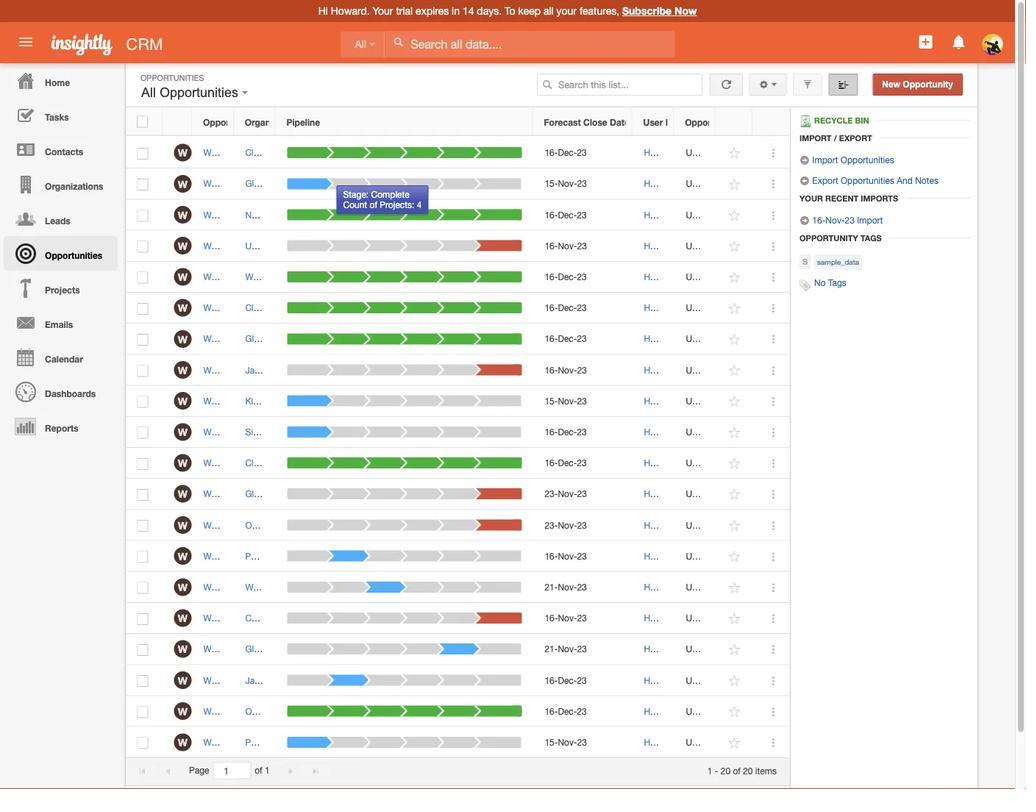 Task type: locate. For each thing, give the bounding box(es) containing it.
-
[[264, 147, 267, 158], [402, 147, 405, 158], [264, 179, 267, 189], [300, 179, 304, 189], [264, 210, 267, 220], [366, 210, 369, 220], [264, 241, 267, 251], [373, 241, 376, 251], [264, 272, 267, 282], [352, 272, 356, 282], [275, 303, 278, 313], [385, 303, 389, 313], [275, 334, 278, 344], [311, 334, 315, 344], [275, 365, 278, 375], [348, 365, 352, 375], [275, 396, 278, 406], [328, 396, 332, 406], [275, 427, 278, 437], [330, 427, 333, 437], [269, 458, 273, 468], [387, 458, 390, 468], [269, 489, 273, 499], [333, 489, 337, 499], [269, 520, 273, 530], [341, 520, 345, 530], [269, 551, 273, 561], [361, 551, 365, 561], [269, 582, 273, 592], [358, 582, 361, 592], [268, 613, 271, 623], [380, 613, 383, 623], [268, 644, 271, 654], [354, 644, 357, 654], [268, 675, 271, 685], [341, 675, 345, 685], [268, 706, 271, 716], [340, 706, 343, 716], [268, 737, 271, 747], [360, 737, 363, 747], [715, 766, 718, 776]]

1 $‎180,000.00 from the top
[[707, 179, 756, 189]]

reyes
[[379, 489, 404, 499]]

usd $‎180,000.00 cell up 'usd $‎450,000.00'
[[675, 169, 756, 200]]

0 vertical spatial parker and company link
[[245, 551, 329, 561]]

brown for whirlybird g550 - globex, spain - katherine reyes
[[677, 489, 703, 499]]

whirlybird t200 - cyberdyne systems corp. - nicole gomez link
[[203, 613, 449, 623]]

16 howard brown link from the top
[[644, 613, 703, 623]]

martin
[[355, 427, 380, 437]]

w for whirlybird g550 - parker and company - lisa parker
[[178, 550, 188, 562]]

x520 up 'sirius corp.'
[[252, 396, 272, 406]]

- left jason
[[348, 365, 352, 375]]

1 vertical spatial usd $‎500,000.00
[[686, 675, 756, 685]]

23 for whirlwinder x520 - globex - albert lee
[[577, 334, 587, 344]]

7 dec- from the top
[[558, 458, 577, 468]]

subscribe
[[622, 5, 672, 17]]

0 vertical spatial globex link
[[245, 179, 274, 189]]

globex link for g990
[[245, 179, 274, 189]]

import up tags
[[857, 215, 883, 225]]

whirlybird for whirlybird g550 - globex, spain - katherine reyes
[[203, 489, 243, 499]]

follow image up $‎120,000.00
[[728, 550, 742, 564]]

4 follow image from the top
[[728, 302, 742, 316]]

- left lisa at bottom
[[361, 551, 365, 561]]

0 vertical spatial usd $‎300,000.00 cell
[[675, 138, 756, 169]]

x520 down 'clampett oil and gas, uk' link
[[252, 334, 272, 344]]

1 horizontal spatial hong
[[307, 644, 328, 654]]

w link for whirlybird t200 - parker and company -maria nichols
[[174, 734, 192, 751]]

1 vertical spatial $‎300,000.00
[[707, 272, 756, 282]]

t200 for globex,
[[245, 644, 265, 654]]

8 howard from the top
[[644, 365, 675, 375]]

opportunities
[[140, 73, 204, 82], [160, 85, 238, 100], [841, 154, 894, 165], [841, 175, 894, 185], [45, 250, 102, 260]]

21-nov-23 for usd $‎120,000.00
[[545, 582, 587, 592]]

1 vertical spatial jakubowski llc
[[245, 675, 311, 685]]

10 whirlybird from the top
[[203, 737, 243, 747]]

1 vertical spatial $‎500,000.00
[[707, 675, 756, 685]]

spain up whirlybird g550 - oceanic airlines - mark sakda
[[278, 489, 301, 499]]

1 vertical spatial usd $‎180,000.00 cell
[[675, 479, 756, 510]]

oil
[[284, 147, 294, 158], [308, 147, 319, 158], [284, 303, 294, 313], [319, 303, 330, 313], [284, 458, 294, 468], [314, 458, 324, 468]]

usd $‎380,000.00 cell
[[675, 386, 756, 417]]

3 w row from the top
[[126, 200, 790, 231]]

21-nov-23 cell
[[533, 572, 633, 603], [533, 634, 633, 665]]

2 vertical spatial 15-
[[545, 737, 558, 747]]

group left chris
[[301, 396, 326, 406]]

9 16-dec-23 cell from the top
[[533, 696, 633, 727]]

w link for whirligig g990 - clampett oil and gas, singapore - aaron lang
[[174, 144, 192, 162]]

usd $‎100,000.00 cell
[[675, 603, 756, 634]]

23 for whirlwinder x520 - king group - chris chen
[[577, 396, 587, 406]]

mark
[[347, 520, 367, 530], [345, 706, 365, 716]]

usd $‎150,000.00
[[686, 644, 756, 654]]

23 for whirlwinder x520 - jakubowski llc - jason castillo
[[577, 365, 587, 375]]

1 vertical spatial import
[[812, 154, 838, 165]]

brown for whirlybird t200 - jakubowski llc - barbara lane
[[677, 675, 703, 685]]

whirlybird
[[203, 458, 243, 468], [203, 489, 243, 499], [203, 520, 243, 530], [203, 551, 243, 561], [203, 582, 243, 592], [203, 613, 243, 623], [203, 644, 243, 654], [203, 675, 243, 685], [203, 706, 243, 716], [203, 737, 243, 747]]

1 horizontal spatial uk
[[370, 303, 383, 313]]

1 horizontal spatial spain
[[308, 489, 331, 499]]

1 vertical spatial sakda
[[368, 706, 393, 716]]

9 16-dec-23 from the top
[[545, 706, 587, 716]]

opportunities for all
[[160, 85, 238, 100]]

oil up whirlybird g550 - globex, spain - katherine reyes link
[[314, 458, 324, 468]]

whirlybird t200 - jakubowski llc - barbara lane
[[203, 675, 400, 685]]

0 vertical spatial 23-
[[545, 489, 558, 499]]

follow image up "$‎270,000.00"
[[728, 395, 742, 409]]

1 vertical spatial 21-
[[545, 644, 558, 654]]

1 nakatomi from the left
[[245, 210, 283, 220]]

16-dec-23 cell for whirlybird t200 - oceanic airlines - mark sakda
[[533, 696, 633, 727]]

12 howard from the top
[[644, 489, 675, 499]]

3 howard brown link from the top
[[644, 210, 703, 220]]

w link for whirlybird g550 - clampett oil and gas corp. - katherine warren
[[174, 454, 192, 472]]

1 parker and company link from the top
[[245, 551, 329, 561]]

3 usd from the top
[[686, 210, 704, 220]]

16-dec-23 for whirlwinder x520 - sirius corp. - tina martin
[[545, 427, 587, 437]]

- down whirlybird t200 - jakubowski llc - barbara lane
[[268, 706, 271, 716]]

2 brown from the top
[[677, 179, 703, 189]]

1 vertical spatial oceanic airlines
[[245, 706, 309, 716]]

1 vertical spatial your
[[800, 193, 823, 203]]

dec-
[[558, 147, 577, 158], [558, 210, 577, 220], [558, 272, 577, 282], [558, 303, 577, 313], [558, 334, 577, 344], [558, 427, 577, 437], [558, 458, 577, 468], [558, 675, 577, 685], [558, 706, 577, 716]]

3 w link from the top
[[174, 206, 192, 224]]

follow image up $‎450,000.00
[[728, 177, 742, 191]]

export down bin
[[839, 133, 872, 143]]

w row
[[126, 138, 790, 169], [126, 169, 790, 200], [126, 200, 790, 231], [126, 231, 790, 262], [126, 262, 790, 293], [126, 293, 790, 324], [126, 324, 790, 355], [126, 355, 790, 386], [126, 386, 790, 417], [126, 417, 790, 448], [126, 448, 790, 479], [126, 479, 790, 510], [126, 510, 790, 541], [126, 541, 790, 572], [126, 572, 790, 603], [126, 603, 790, 634], [126, 634, 790, 665], [126, 665, 790, 696], [126, 696, 790, 727], [126, 727, 790, 758]]

corp. down the tina
[[333, 458, 355, 468]]

w link for whirlybird t200 - cyberdyne systems corp. - nicole gomez
[[174, 609, 192, 627]]

clampett down 'whirlwinder x520 - sirius corp. - tina martin' at bottom
[[275, 458, 311, 468]]

follow image for whirlybird g550 - warbucks industries - roger mills
[[728, 581, 742, 595]]

usd $‎190,000.00 cell
[[675, 510, 756, 541]]

nakatomi trading corp.
[[245, 210, 339, 220]]

nov- for whirlybird g550 - warbucks industries - roger mills
[[558, 582, 577, 592]]

1 vertical spatial export
[[812, 175, 838, 185]]

keep
[[518, 5, 541, 17]]

oceanic airlines for t200
[[245, 706, 309, 716]]

globex,
[[245, 489, 276, 499], [275, 489, 306, 499], [245, 644, 276, 654], [273, 644, 304, 654]]

follow image down the $‎100,000.00
[[728, 643, 742, 657]]

howard brown for whirlwinder x520 - jakubowski llc - jason castillo
[[644, 365, 703, 375]]

10 usd from the top
[[686, 427, 704, 437]]

1 vertical spatial usd $‎300,000.00
[[686, 272, 756, 282]]

3 t200 from the top
[[245, 675, 265, 685]]

x520 for sirius corp.
[[252, 427, 272, 437]]

0 horizontal spatial opportunity
[[800, 233, 858, 243]]

all inside button
[[141, 85, 156, 100]]

14 follow image from the top
[[728, 705, 742, 719]]

2 23-nov-23 cell from the top
[[533, 510, 633, 541]]

and
[[297, 147, 312, 158], [321, 147, 336, 158], [297, 303, 312, 313], [332, 303, 347, 313], [297, 458, 312, 468], [327, 458, 342, 468], [273, 551, 288, 561], [303, 551, 318, 561], [273, 737, 288, 747], [302, 737, 316, 747]]

0 vertical spatial usd $‎180,000.00 cell
[[675, 169, 756, 200]]

roger for whirligig g990 - warbucks industries - roger mills
[[358, 272, 382, 282]]

0 vertical spatial 21-nov-23 cell
[[533, 572, 633, 603]]

follow image up $‎110,000.00
[[728, 209, 742, 222]]

5 x520 from the top
[[252, 427, 272, 437]]

howard brown for whirlybird t200 - parker and company -maria nichols
[[644, 737, 703, 747]]

16- for whirlybird t200 - jakubowski llc - barbara lane
[[545, 675, 558, 685]]

recent
[[825, 193, 859, 203]]

$‎500,000.00 up $‎380,000.00
[[707, 365, 756, 375]]

23-nov-23 cell for usd $‎190,000.00
[[533, 510, 633, 541]]

brown for whirlwinder x520 - sirius corp. - tina martin
[[677, 427, 703, 437]]

warbucks industries down the university of northumbria
[[245, 272, 326, 282]]

globex link
[[245, 179, 274, 189], [245, 334, 274, 344]]

0 vertical spatial sakda
[[369, 520, 394, 530]]

6 follow image from the top
[[728, 395, 742, 409]]

oceanic airlines link down whirlybird t200 - jakubowski llc - barbara lane
[[245, 706, 309, 716]]

0 horizontal spatial katherine
[[339, 489, 377, 499]]

20 usd from the top
[[686, 737, 704, 747]]

opportunity down 16-nov-23 import link
[[800, 233, 858, 243]]

usd $‎300,000.00 for whirligig g990 - clampett oil and gas, singapore - aaron lang
[[686, 147, 756, 158]]

brown for whirlybird t200 - cyberdyne systems corp. - nicole gomez
[[677, 613, 703, 623]]

1 vertical spatial mills
[[390, 582, 408, 592]]

0 horizontal spatial kong
[[302, 644, 323, 654]]

oceanic airlines link for g550
[[245, 520, 309, 530]]

sirius corp.
[[245, 427, 292, 437]]

4 g550 from the top
[[245, 551, 267, 561]]

nov-
[[558, 179, 577, 189], [826, 215, 845, 225], [558, 241, 577, 251], [558, 365, 577, 375], [558, 396, 577, 406], [558, 489, 577, 499], [558, 520, 577, 530], [558, 551, 577, 561], [558, 582, 577, 592], [558, 613, 577, 623], [558, 644, 577, 654], [558, 737, 577, 747]]

17 howard brown link from the top
[[644, 644, 703, 654]]

- up whirlybird t200 - parker and company -maria nichols link
[[340, 706, 343, 716]]

7 whirlybird from the top
[[203, 644, 243, 654]]

gas,
[[314, 147, 333, 158], [339, 147, 357, 158], [314, 303, 333, 313], [350, 303, 368, 313]]

mills up nicole
[[390, 582, 408, 592]]

0 horizontal spatial gas
[[314, 458, 330, 468]]

usd $‎500,000.00
[[686, 365, 756, 375], [686, 675, 756, 685]]

lee
[[332, 179, 346, 189], [343, 334, 357, 344]]

1 vertical spatial katherine
[[339, 489, 377, 499]]

0 vertical spatial oceanic airlines link
[[245, 520, 309, 530]]

1 horizontal spatial sirius
[[281, 427, 303, 437]]

0 horizontal spatial 20
[[721, 766, 730, 776]]

navigation containing home
[[0, 63, 118, 444]]

mills
[[385, 272, 403, 282], [390, 582, 408, 592]]

howard brown for whirlybird g550 - oceanic airlines - mark sakda
[[644, 520, 703, 530]]

1 whirlwinder from the top
[[203, 303, 250, 313]]

0 vertical spatial 21-
[[545, 582, 558, 592]]

usd $‎110,000.00 cell
[[675, 231, 756, 262]]

9 w link from the top
[[174, 392, 192, 410]]

albert down the whirlwinder x520 - clampett oil and gas, uk - nicholas flores
[[317, 334, 341, 344]]

0 vertical spatial 15-
[[545, 179, 558, 189]]

1 23-nov-23 from the top
[[545, 489, 587, 499]]

0 vertical spatial 23-nov-23
[[545, 489, 587, 499]]

cyberdyne systems corp.
[[245, 613, 349, 623]]

w for whirlwinder x520 - king group - chris chen
[[178, 395, 188, 407]]

oceanic airlines
[[245, 520, 309, 530], [245, 706, 309, 716]]

w for whirligig g990 - nakatomi trading corp. - samantha wright
[[178, 209, 188, 221]]

$‎500,000.00 for 16-nov-23
[[707, 365, 756, 375]]

singapore
[[335, 147, 375, 158], [359, 147, 400, 158]]

whirlybird g550 - clampett oil and gas corp. - katherine warren link
[[203, 458, 468, 468]]

16 howard brown from the top
[[644, 613, 703, 623]]

0 vertical spatial opportunity
[[903, 79, 953, 89]]

1 vertical spatial 15-nov-23 cell
[[533, 386, 633, 417]]

refresh list image
[[719, 79, 733, 89]]

warbucks industries link down the university of northumbria
[[245, 272, 326, 282]]

0 vertical spatial usd $‎500,000.00 cell
[[675, 355, 756, 386]]

23- for usd $‎180,000.00
[[545, 489, 558, 499]]

whirlybird g550 - globex, spain - katherine reyes
[[203, 489, 404, 499]]

1 vertical spatial warbucks industries
[[245, 582, 326, 592]]

16- for whirligig g990 - nakatomi trading corp. - samantha wright
[[545, 210, 558, 220]]

howard brown for whirlwinder x520 - clampett oil and gas, uk - nicholas flores
[[644, 303, 703, 313]]

10 howard from the top
[[644, 427, 675, 437]]

4 follow image from the top
[[728, 457, 742, 471]]

0 vertical spatial usd $‎300,000.00
[[686, 147, 756, 158]]

3 howard from the top
[[644, 210, 675, 220]]

23 for whirlybird t200 - cyberdyne systems corp. - nicole gomez
[[577, 613, 587, 623]]

0 vertical spatial $‎180,000.00
[[707, 179, 756, 189]]

usd $‎180,000.00 cell
[[675, 169, 756, 200], [675, 479, 756, 510]]

0 horizontal spatial sirius
[[245, 427, 267, 437]]

row group containing w
[[126, 138, 790, 758]]

usd $‎500,000.00 up the usd $‎420,000.00 in the right of the page
[[686, 675, 756, 685]]

1 w row from the top
[[126, 138, 790, 169]]

brown for whirlybird t200 - parker and company -maria nichols
[[677, 737, 703, 747]]

opportunities inside button
[[160, 85, 238, 100]]

1 23- from the top
[[545, 489, 558, 499]]

$‎180,000.00 up $‎190,000.00
[[707, 489, 756, 499]]

18 w link from the top
[[174, 671, 192, 689]]

g550 for globex, spain
[[245, 489, 267, 499]]

16- for whirlybird t200 - cyberdyne systems corp. - nicole gomez
[[545, 613, 558, 623]]

2 usd $‎180,000.00 cell from the top
[[675, 479, 756, 510]]

1 horizontal spatial gas
[[344, 458, 360, 468]]

usd for whirlybird t200 - oceanic airlines - mark sakda
[[686, 706, 704, 716]]

howard for whirlybird g550 - warbucks industries - roger mills
[[644, 582, 675, 592]]

dashboards link
[[4, 374, 118, 409]]

0 vertical spatial lee
[[332, 179, 346, 189]]

import / export
[[800, 133, 872, 143]]

1 vertical spatial usd $‎300,000.00 cell
[[675, 262, 756, 293]]

llc
[[294, 365, 311, 375], [330, 365, 346, 375], [294, 675, 311, 685], [323, 675, 339, 685]]

x520 up 'king group' link
[[252, 365, 272, 375]]

14 howard brown from the top
[[644, 551, 703, 561]]

usd $‎500,000.00 for 16-nov-23
[[686, 365, 756, 375]]

singapore left aaron
[[359, 147, 400, 158]]

nov- for whirlybird t200 - cyberdyne systems corp. - nicole gomez
[[558, 613, 577, 623]]

1 horizontal spatial group
[[301, 396, 326, 406]]

0 horizontal spatial export
[[812, 175, 838, 185]]

2 23- from the top
[[545, 520, 558, 530]]

0 vertical spatial import
[[800, 133, 832, 143]]

1 15- from the top
[[545, 179, 558, 189]]

$‎420,000.00
[[707, 706, 756, 716]]

16-nov-23 cell
[[533, 231, 633, 262], [533, 355, 633, 386], [533, 541, 633, 572], [533, 603, 633, 634]]

of down $‎430,000.00
[[733, 766, 741, 776]]

17 usd from the top
[[686, 644, 704, 654]]

0 vertical spatial mills
[[385, 272, 403, 282]]

globex, spain link
[[245, 489, 301, 499]]

usd $‎450,000.00 cell
[[675, 200, 756, 231]]

globex link up nakatomi trading corp.
[[245, 179, 274, 189]]

globex, hong kong
[[245, 644, 323, 654]]

follow image
[[728, 146, 742, 160], [728, 209, 742, 222], [728, 364, 742, 378], [728, 457, 742, 471], [728, 643, 742, 657], [728, 736, 742, 750]]

12 w from the top
[[178, 488, 188, 500]]

new
[[882, 79, 900, 89]]

16- for whirlwinder x520 - globex - albert lee
[[545, 334, 558, 344]]

albert for whirligig g990 - globex - albert lee
[[306, 179, 330, 189]]

9 dec- from the top
[[558, 706, 577, 716]]

t200 down whirlybird t200 - jakubowski llc - barbara lane
[[245, 706, 265, 716]]

usd $‎300,000.00 cell
[[675, 138, 756, 169], [675, 262, 756, 293]]

$‎480,000.00
[[707, 458, 756, 468]]

usd $‎500,000.00 cell
[[675, 355, 756, 386], [675, 665, 756, 696]]

your recent imports
[[800, 193, 898, 203]]

show sidebar image
[[838, 79, 848, 90]]

2 university from the left
[[270, 241, 308, 251]]

usd $‎180,000.00 for 15-nov-23
[[686, 179, 756, 189]]

1 horizontal spatial king
[[281, 396, 298, 406]]

parker and company down whirlybird g550 - oceanic airlines - mark sakda
[[245, 551, 329, 561]]

0 vertical spatial albert
[[306, 179, 330, 189]]

whirlybird for whirlybird g550 - clampett oil and gas corp. - katherine warren
[[203, 458, 243, 468]]

gas
[[314, 458, 330, 468], [344, 458, 360, 468]]

all for all
[[355, 39, 366, 50]]

1 horizontal spatial your
[[800, 193, 823, 203]]

usd $‎180,000.00 down usd $‎480,000.00
[[686, 489, 756, 499]]

row containing pipeline
[[126, 108, 789, 136]]

0 vertical spatial roger
[[358, 272, 382, 282]]

20 down usd $‎430,000.00 at the bottom
[[721, 766, 730, 776]]

dec- for whirligig g990 - clampett oil and gas, singapore - aaron lang
[[558, 147, 577, 158]]

11 follow image from the top
[[728, 581, 742, 595]]

company up the whirlybird g550 - warbucks industries - roger mills link
[[291, 551, 329, 561]]

10 brown from the top
[[677, 427, 703, 437]]

0 vertical spatial oceanic airlines
[[245, 520, 309, 530]]

follow image for whirlybird t200 - cyberdyne systems corp. - nicole gomez
[[728, 612, 742, 626]]

brown for whirligig g990 - globex - albert lee
[[677, 179, 703, 189]]

sirius down whirlwinder x520 - king group - chris chen
[[281, 427, 303, 437]]

usd $‎420,000.00 cell
[[675, 696, 756, 727]]

5 follow image from the top
[[728, 643, 742, 657]]

opportunities inside "link"
[[45, 250, 102, 260]]

0 vertical spatial usd $‎180,000.00
[[686, 179, 756, 189]]

usd $‎200,000.00 cell
[[675, 293, 756, 324]]

projects:
[[380, 200, 414, 210]]

6 w link from the top
[[174, 299, 192, 317]]

row group
[[126, 138, 790, 758]]

2 g550 from the top
[[245, 489, 267, 499]]

usd $‎180,000.00 up 'usd $‎450,000.00'
[[686, 179, 756, 189]]

nicholas
[[391, 303, 425, 313]]

w link for whirlybird t200 - jakubowski llc - barbara lane
[[174, 671, 192, 689]]

w link for whirlwinder x520 - sirius corp. - tina martin
[[174, 423, 192, 441]]

usd $‎180,000.00
[[686, 179, 756, 189], [686, 489, 756, 499]]

row
[[126, 108, 789, 136]]

mills for whirlybird g550 - warbucks industries - roger mills
[[390, 582, 408, 592]]

follow image up $‎380,000.00
[[728, 364, 742, 378]]

jakubowski llc link for x520
[[245, 365, 311, 375]]

howard brown link for whirlybird t200 - parker and company -maria nichols
[[644, 737, 703, 747]]

jakubowski llc link down the whirlwinder x520 - globex - albert lee at the left top
[[245, 365, 311, 375]]

2 16-dec-23 cell from the top
[[533, 200, 633, 231]]

0 horizontal spatial uk
[[335, 303, 347, 313]]

new opportunity link
[[873, 74, 963, 96]]

opportunities link
[[4, 236, 118, 271]]

nakatomi trading corp. link
[[245, 210, 339, 220]]

0 vertical spatial mark
[[347, 520, 367, 530]]

hong down whirlybird t200 - cyberdyne systems corp. - nicole gomez
[[307, 644, 328, 654]]

1 horizontal spatial 20
[[743, 766, 753, 776]]

whirlwinder x520 - king group - chris chen
[[203, 396, 378, 406]]

Search this list... text field
[[537, 74, 702, 96]]

1 vertical spatial $‎180,000.00
[[707, 489, 756, 499]]

whirlybird t200 - oceanic airlines - mark sakda link
[[203, 706, 400, 716]]

19 w from the top
[[178, 705, 188, 718]]

0 vertical spatial parker and company
[[245, 551, 329, 561]]

clampett oil and gas, uk link
[[245, 303, 347, 313]]

1 vertical spatial all
[[141, 85, 156, 100]]

19 usd from the top
[[686, 706, 704, 716]]

oceanic
[[245, 520, 278, 530], [275, 520, 308, 530], [245, 706, 278, 716], [273, 706, 306, 716]]

of right count
[[370, 200, 377, 210]]

0 vertical spatial $‎500,000.00
[[707, 365, 756, 375]]

king group link
[[245, 396, 290, 406]]

warren
[[433, 458, 461, 468]]

all
[[543, 5, 554, 17]]

16-nov-23 for usd $‎110,000.00
[[545, 241, 587, 251]]

spain down whirlybird g550 - clampett oil and gas corp. - katherine warren
[[308, 489, 331, 499]]

1 field
[[214, 763, 250, 779]]

whirlwinder x520 - jakubowski llc - jason castillo link
[[203, 365, 417, 375]]

days.
[[477, 5, 502, 17]]

0 vertical spatial export
[[839, 133, 872, 143]]

mark down barbara
[[345, 706, 365, 716]]

$‎180,000.00
[[707, 179, 756, 189], [707, 489, 756, 499]]

1 vertical spatial 23-nov-23
[[545, 520, 587, 530]]

1 vertical spatial 15-
[[545, 396, 558, 406]]

x520
[[252, 303, 272, 313], [252, 334, 272, 344], [252, 365, 272, 375], [252, 396, 272, 406], [252, 427, 272, 437]]

0 horizontal spatial king
[[245, 396, 263, 406]]

llc up whirlwinder x520 - king group - chris chen link
[[294, 365, 311, 375]]

mark for whirlybird g550 - oceanic airlines - mark sakda
[[347, 520, 367, 530]]

jason
[[354, 365, 378, 375]]

1 vertical spatial 21-nov-23 cell
[[533, 634, 633, 665]]

4 brown from the top
[[677, 241, 703, 251]]

None checkbox
[[137, 303, 148, 315], [137, 334, 148, 346], [137, 365, 148, 377], [137, 458, 148, 470], [137, 520, 148, 532], [137, 613, 148, 625], [137, 644, 148, 656], [137, 303, 148, 315], [137, 334, 148, 346], [137, 365, 148, 377], [137, 458, 148, 470], [137, 520, 148, 532], [137, 613, 148, 625], [137, 644, 148, 656]]

g990 down whirligig g990 - globex - albert lee
[[240, 210, 261, 220]]

1 vertical spatial jakubowski llc link
[[245, 675, 311, 685]]

uk down whirligig g990 - warbucks industries - roger mills link
[[335, 303, 347, 313]]

0 horizontal spatial hong
[[278, 644, 300, 654]]

None checkbox
[[137, 116, 148, 128], [137, 148, 148, 160], [137, 179, 148, 191], [137, 210, 148, 222], [137, 241, 148, 253], [137, 272, 148, 284], [137, 396, 148, 408], [137, 427, 148, 439], [137, 489, 148, 501], [137, 551, 148, 563], [137, 582, 148, 594], [137, 675, 148, 687], [137, 706, 148, 718], [137, 737, 148, 749], [137, 116, 148, 128], [137, 148, 148, 160], [137, 179, 148, 191], [137, 210, 148, 222], [137, 241, 148, 253], [137, 272, 148, 284], [137, 396, 148, 408], [137, 427, 148, 439], [137, 489, 148, 501], [137, 551, 148, 563], [137, 582, 148, 594], [137, 675, 148, 687], [137, 706, 148, 718], [137, 737, 148, 749]]

northumbria down the whirligig g990 - nakatomi trading corp. - samantha wright at top left
[[297, 241, 346, 251]]

lee up stage:
[[332, 179, 346, 189]]

g550 up whirlybird g550 - oceanic airlines - mark sakda
[[245, 489, 267, 499]]

forecast
[[544, 117, 581, 127]]

follow image up $‎430,000.00
[[728, 705, 742, 719]]

13 brown from the top
[[677, 520, 703, 530]]

$‎500,000.00
[[707, 365, 756, 375], [707, 675, 756, 685]]

23 for whirligig g990 - globex - albert lee
[[577, 179, 587, 189]]

2 dec- from the top
[[558, 210, 577, 220]]

warbucks industries up cyberdyne systems corp. link
[[245, 582, 326, 592]]

16 howard from the top
[[644, 613, 675, 623]]

1 vertical spatial lee
[[343, 334, 357, 344]]

systems up "whirlybird t200 - globex, hong kong - terry thomas" link
[[319, 613, 353, 623]]

13 howard brown link from the top
[[644, 520, 703, 530]]

oceanic airlines link for t200
[[245, 706, 309, 716]]

northumbria down "whirligig g990 - nakatomi trading corp. - samantha wright" link
[[321, 241, 370, 251]]

globex link down 'clampett oil and gas, uk' link
[[245, 334, 274, 344]]

2 usd from the top
[[686, 179, 704, 189]]

0 horizontal spatial spain
[[278, 489, 301, 499]]

whirligig
[[203, 147, 237, 158], [203, 179, 237, 189], [203, 210, 237, 220], [203, 241, 237, 251], [203, 272, 237, 282]]

4
[[417, 200, 422, 210]]

calendar link
[[4, 340, 118, 374]]

g990 up whirligig g990 - globex - albert lee
[[240, 147, 261, 158]]

whirlwinder x520 - globex - albert lee
[[203, 334, 357, 344]]

1 vertical spatial parker and company
[[245, 737, 329, 747]]

3 15- from the top
[[545, 737, 558, 747]]

1 vertical spatial oceanic airlines link
[[245, 706, 309, 716]]

2 oceanic airlines link from the top
[[245, 706, 309, 716]]

4 howard from the top
[[644, 241, 675, 251]]

hong down cyberdyne systems corp.
[[278, 644, 300, 654]]

$‎150,000.00
[[707, 644, 756, 654]]

0 vertical spatial 15-nov-23
[[545, 179, 587, 189]]

20 howard from the top
[[644, 737, 675, 747]]

oceanic airlines link down globex, spain
[[245, 520, 309, 530]]

0 vertical spatial $‎300,000.00
[[707, 147, 756, 158]]

w link for whirlybird t200 - globex, hong kong - terry thomas
[[174, 640, 192, 658]]

20 howard brown link from the top
[[644, 737, 703, 747]]

organizations link
[[4, 167, 118, 202]]

5 howard brown from the top
[[644, 272, 703, 282]]

howard for whirlwinder x520 - king group - chris chen
[[644, 396, 675, 406]]

1 horizontal spatial kong
[[331, 644, 351, 654]]

- up the whirlwinder x520 - globex - albert lee at the left top
[[275, 303, 278, 313]]

tasks
[[45, 112, 69, 122]]

kong
[[302, 644, 323, 654], [331, 644, 351, 654]]

usd $‎480,000.00 cell
[[675, 448, 756, 479]]

16-dec-23 cell
[[533, 138, 633, 169], [533, 200, 633, 231], [533, 262, 633, 293], [533, 293, 633, 324], [533, 324, 633, 355], [533, 417, 633, 448], [533, 448, 633, 479], [533, 665, 633, 696], [533, 696, 633, 727]]

0 horizontal spatial group
[[266, 396, 290, 406]]

usd for whirligig g990 - warbucks industries - roger mills
[[686, 272, 704, 282]]

0 vertical spatial warbucks industries
[[245, 272, 326, 282]]

usd inside "cell"
[[686, 737, 704, 747]]

15-nov-23 cell
[[533, 169, 633, 200], [533, 386, 633, 417], [533, 727, 633, 758]]

12 follow image from the top
[[728, 612, 742, 626]]

1 vertical spatial mark
[[345, 706, 365, 716]]

usd $‎120,000.00 cell
[[675, 572, 756, 603]]

2 warbucks industries link from the top
[[245, 582, 326, 592]]

leads link
[[4, 202, 118, 236]]

1 g990 from the top
[[240, 147, 261, 158]]

1 15-nov-23 cell from the top
[[533, 169, 633, 200]]

university of northumbria
[[245, 241, 346, 251]]

- down whirligig g990 - globex - albert lee
[[264, 210, 267, 220]]

11 usd from the top
[[686, 458, 704, 468]]

11 howard from the top
[[644, 458, 675, 468]]

6 howard brown from the top
[[644, 303, 703, 313]]

1 21-nov-23 from the top
[[545, 582, 587, 592]]

1 vertical spatial 23-
[[545, 520, 558, 530]]

0 vertical spatial 21-nov-23
[[545, 582, 587, 592]]

g550 for warbucks industries
[[245, 582, 267, 592]]

gas, left 'nicholas'
[[350, 303, 368, 313]]

katherine left 'warren'
[[393, 458, 430, 468]]

1 w link from the top
[[174, 144, 192, 162]]

4 w from the top
[[178, 240, 188, 252]]

w for whirlybird g550 - clampett oil and gas corp. - katherine warren
[[178, 457, 188, 469]]

g990
[[240, 147, 261, 158], [240, 179, 261, 189], [240, 210, 261, 220], [240, 241, 261, 251], [240, 272, 261, 282]]

usd for whirlybird g550 - globex, spain - katherine reyes
[[686, 489, 704, 499]]

airlines down whirlybird g550 - globex, spain - katherine reyes
[[280, 520, 309, 530]]

3 follow image from the top
[[728, 364, 742, 378]]

company
[[291, 551, 329, 561], [321, 551, 359, 561], [291, 737, 329, 747], [319, 737, 357, 747]]

opportunities up projects link
[[45, 250, 102, 260]]

organizations
[[45, 181, 103, 191]]

follow image
[[728, 177, 742, 191], [728, 240, 742, 254], [728, 271, 742, 285], [728, 302, 742, 316], [728, 333, 742, 347], [728, 395, 742, 409], [728, 426, 742, 440], [728, 488, 742, 502], [728, 519, 742, 533], [728, 550, 742, 564], [728, 581, 742, 595], [728, 612, 742, 626], [728, 674, 742, 688], [728, 705, 742, 719]]

1 brown from the top
[[677, 147, 703, 158]]

3 16-nov-23 cell from the top
[[533, 541, 633, 572]]

5 w link from the top
[[174, 268, 192, 286]]

w for whirlwinder x520 - sirius corp. - tina martin
[[178, 426, 188, 438]]

7 w from the top
[[178, 333, 188, 345]]

6 brown from the top
[[677, 303, 703, 313]]

usd $‎270,000.00
[[686, 427, 756, 437]]

howard for whirlybird g550 - parker and company - lisa parker
[[644, 551, 675, 561]]

$‎300,000.00 up $‎450,000.00
[[707, 147, 756, 158]]

2 whirlwinder from the top
[[203, 334, 250, 344]]

w for whirlybird t200 - oceanic airlines - mark sakda
[[178, 705, 188, 718]]

2 vertical spatial import
[[857, 215, 883, 225]]

mills down paula
[[385, 272, 403, 282]]

usd $‎332,000.00 cell
[[675, 324, 756, 355]]

0 horizontal spatial your
[[373, 5, 393, 17]]

howard for whirlwinder x520 - sirius corp. - tina martin
[[644, 427, 675, 437]]

howard brown link for whirligig g990 - warbucks industries - roger mills
[[644, 272, 703, 282]]

follow image up $‎190,000.00
[[728, 488, 742, 502]]

follow image up $‎200,000.00
[[728, 271, 742, 285]]

13 w link from the top
[[174, 516, 192, 534]]

w for whirlybird g550 - globex, spain - katherine reyes
[[178, 488, 188, 500]]

23 for whirlybird g550 - parker and company - lisa parker
[[577, 551, 587, 561]]

circle arrow right image
[[800, 155, 810, 165]]

8 16-dec-23 from the top
[[545, 675, 587, 685]]

17 w from the top
[[178, 643, 188, 656]]

usd $‎180,000.00 for 23-nov-23
[[686, 489, 756, 499]]

your down circle arrow left icon
[[800, 193, 823, 203]]

11 brown from the top
[[677, 458, 703, 468]]

10 follow image from the top
[[728, 550, 742, 564]]

navigation
[[0, 63, 118, 444]]

northumbria
[[297, 241, 346, 251], [321, 241, 370, 251]]

1 horizontal spatial 1
[[707, 766, 712, 776]]

t200 for cyberdyne
[[245, 613, 265, 623]]

whirlybird for whirlybird t200 - parker and company -maria nichols
[[203, 737, 243, 747]]

2 21- from the top
[[545, 644, 558, 654]]

2 whirligig from the top
[[203, 179, 237, 189]]

1 vertical spatial warbucks industries link
[[245, 582, 326, 592]]

home
[[45, 77, 70, 88]]

2 howard brown from the top
[[644, 179, 703, 189]]

1 horizontal spatial all
[[355, 39, 366, 50]]

albert up the whirligig g990 - nakatomi trading corp. - samantha wright at top left
[[306, 179, 330, 189]]

gas, down pipeline at the top left
[[314, 147, 333, 158]]

3 whirligig from the top
[[203, 210, 237, 220]]

imports
[[861, 193, 898, 203]]

g550 down whirlybird g550 - oceanic airlines - mark sakda
[[245, 551, 267, 561]]

opportunities up 'imports'
[[841, 175, 894, 185]]

0 vertical spatial jakubowski llc link
[[245, 365, 311, 375]]

- left barbara
[[341, 675, 345, 685]]

1 vertical spatial albert
[[317, 334, 341, 344]]

21-nov-23
[[545, 582, 587, 592], [545, 644, 587, 654]]

$‎190,000.00
[[707, 520, 756, 530]]

of inside stage: complete count of projects: 4
[[370, 200, 377, 210]]

whirlybird for whirlybird t200 - oceanic airlines - mark sakda
[[203, 706, 243, 716]]

w for whirlybird t200 - cyberdyne systems corp. - nicole gomez
[[178, 612, 188, 624]]

2 parker and company from the top
[[245, 737, 329, 747]]

oceanic airlines down whirlybird t200 - jakubowski llc - barbara lane
[[245, 706, 309, 716]]

0 vertical spatial jakubowski llc
[[245, 365, 311, 375]]

16 w from the top
[[178, 612, 188, 624]]

1 horizontal spatial katherine
[[393, 458, 430, 468]]

0 vertical spatial 15-nov-23 cell
[[533, 169, 633, 200]]

usd $‎450,000.00
[[686, 210, 756, 220]]

usd inside 'cell'
[[686, 334, 704, 344]]

howard brown link for whirlybird t200 - cyberdyne systems corp. - nicole gomez
[[644, 613, 703, 623]]

1 vertical spatial 15-nov-23
[[545, 396, 587, 406]]

0 vertical spatial usd $‎500,000.00
[[686, 365, 756, 375]]

oliver
[[403, 241, 426, 251]]

15 w from the top
[[178, 581, 188, 593]]

t200 down cyberdyne systems corp.
[[245, 644, 265, 654]]

usd
[[686, 147, 704, 158], [686, 179, 704, 189], [686, 210, 704, 220], [686, 241, 704, 251], [686, 272, 704, 282], [686, 303, 704, 313], [686, 334, 704, 344], [686, 365, 704, 375], [686, 396, 704, 406], [686, 427, 704, 437], [686, 458, 704, 468], [686, 489, 704, 499], [686, 520, 704, 530], [686, 551, 704, 561], [686, 582, 704, 592], [686, 613, 704, 623], [686, 644, 704, 654], [686, 675, 704, 685], [686, 706, 704, 716], [686, 737, 704, 747]]

1 vertical spatial parker and company link
[[245, 737, 329, 747]]

Search all data.... text field
[[385, 31, 675, 57]]

howard for whirligig g990 - warbucks industries - roger mills
[[644, 272, 675, 282]]

23-nov-23 cell
[[533, 479, 633, 510], [533, 510, 633, 541]]

of
[[370, 200, 377, 210], [287, 241, 294, 251], [311, 241, 319, 251], [255, 766, 262, 776], [733, 766, 741, 776]]

globex, spain
[[245, 489, 301, 499]]

whirlybird t200 - oceanic airlines - mark sakda
[[203, 706, 393, 716]]

g990 down the university of northumbria link
[[240, 272, 261, 282]]

1 vertical spatial globex link
[[245, 334, 274, 344]]



Task type: vqa. For each thing, say whether or not it's contained in the screenshot.
12th 'W'
yes



Task type: describe. For each thing, give the bounding box(es) containing it.
export opportunities and notes link
[[800, 175, 939, 186]]

corp. down stage:
[[341, 210, 363, 220]]

w link for whirligig g990 - nakatomi trading corp. - samantha wright
[[174, 206, 192, 224]]

usd for whirligig g990 - globex - albert lee
[[686, 179, 704, 189]]

howard brown for whirlybird t200 - jakubowski llc - barbara lane
[[644, 675, 703, 685]]

2 sirius from the left
[[281, 427, 303, 437]]

usd for whirlwinder x520 - jakubowski llc - jason castillo
[[686, 365, 704, 375]]

21-nov-23 cell for usd $‎150,000.00
[[533, 634, 633, 665]]

globex, hong kong link
[[245, 644, 323, 654]]

lane
[[381, 675, 400, 685]]

industries down whirligig g990 - university of northumbria - paula oliver
[[287, 272, 326, 282]]

hi
[[318, 5, 328, 17]]

whirlybird g550 - warbucks industries - roger mills link
[[203, 582, 416, 592]]

clampett oil and gas corp.
[[245, 458, 355, 468]]

w for whirlwinder x520 - globex - albert lee
[[178, 333, 188, 345]]

whirligig g990 - clampett oil and gas, singapore - aaron lang link
[[203, 147, 461, 158]]

1 spain from the left
[[278, 489, 301, 499]]

airlines down whirlybird t200 - jakubowski llc - barbara lane
[[280, 706, 309, 716]]

opportunities for import
[[841, 154, 894, 165]]

thomas
[[381, 644, 413, 654]]

- down the university of northumbria
[[264, 272, 267, 282]]

11 w row from the top
[[126, 448, 790, 479]]

16- for whirligig g990 - clampett oil and gas, singapore - aaron lang
[[545, 147, 558, 158]]

clampett up whirligig g990 - globex - albert lee link
[[270, 147, 306, 158]]

1 uk from the left
[[335, 303, 347, 313]]

jakubowski up whirlwinder x520 - king group - chris chen link
[[281, 365, 327, 375]]

of down nakatomi trading corp.
[[287, 241, 294, 251]]

- left paula
[[373, 241, 376, 251]]

16- for whirlybird g550 - clampett oil and gas corp. - katherine warren
[[545, 458, 558, 468]]

circle arrow left image
[[800, 176, 810, 186]]

10 w row from the top
[[126, 417, 790, 448]]

roger for whirlybird g550 - warbucks industries - roger mills
[[364, 582, 388, 592]]

2 king from the left
[[281, 396, 298, 406]]

cog image
[[759, 79, 769, 90]]

1 group from the left
[[266, 396, 290, 406]]

to
[[505, 5, 515, 17]]

howard brown link for whirlwinder x520 - king group - chris chen
[[644, 396, 703, 406]]

howard for whirlwinder x520 - jakubowski llc - jason castillo
[[644, 365, 675, 375]]

1 northumbria from the left
[[297, 241, 346, 251]]

dashboards
[[45, 388, 96, 399]]

follow image for usd $‎430,000.00
[[728, 736, 742, 750]]

23 for whirlwinder x520 - sirius corp. - tina martin
[[577, 427, 587, 437]]

- up nakatomi trading corp.
[[264, 179, 267, 189]]

$‎500,000.00 for 16-dec-23
[[707, 675, 756, 685]]

bin
[[855, 116, 869, 125]]

airlines up whirlybird t200 - parker and company -maria nichols link
[[308, 706, 337, 716]]

9 w row from the top
[[126, 386, 790, 417]]

1 singapore from the left
[[335, 147, 375, 158]]

whirligig g990 - globex - albert lee
[[203, 179, 346, 189]]

whirlybird for whirlybird t200 - globex, hong kong - terry thomas
[[203, 644, 243, 654]]

7 w row from the top
[[126, 324, 790, 355]]

whirlybird for whirlybird g550 - warbucks industries - roger mills
[[203, 582, 243, 592]]

howard for whirlybird t200 - jakubowski llc - barbara lane
[[644, 675, 675, 685]]

nov- for whirligig g990 - university of northumbria - paula oliver
[[558, 241, 577, 251]]

import opportunities
[[810, 154, 894, 165]]

2 w row from the top
[[126, 169, 790, 200]]

$‎300,000.00 for whirligig g990 - clampett oil and gas, singapore - aaron lang
[[707, 147, 756, 158]]

15- for usd $‎430,000.00
[[545, 737, 558, 747]]

1 university from the left
[[245, 241, 284, 251]]

clampett up whirligig g990 - globex - albert lee
[[245, 147, 281, 158]]

corp. down martin
[[362, 458, 384, 468]]

1 vertical spatial opportunity
[[800, 233, 858, 243]]

2 gas from the left
[[344, 458, 360, 468]]

expires
[[416, 5, 449, 17]]

whirligig g990 - globex - albert lee link
[[203, 179, 354, 189]]

2 1 from the left
[[707, 766, 712, 776]]

chen
[[357, 396, 378, 406]]

- down stage:
[[366, 210, 369, 220]]

follow image for usd $‎480,000.00
[[728, 457, 742, 471]]

in
[[452, 5, 460, 17]]

2 nakatomi from the left
[[270, 210, 307, 220]]

jakubowski up the 'whirlybird t200 - oceanic airlines - mark sakda'
[[273, 675, 320, 685]]

16-dec-23 cell for whirlwinder x520 - globex - albert lee
[[533, 324, 633, 355]]

1 cyberdyne from the left
[[245, 613, 288, 623]]

usd $‎332,000.00
[[686, 334, 756, 344]]

- down cyberdyne systems corp. link
[[268, 644, 271, 654]]

2 hong from the left
[[307, 644, 328, 654]]

show list view filters image
[[802, 79, 813, 90]]

dec- for whirlybird t200 - oceanic airlines - mark sakda
[[558, 706, 577, 716]]

tina
[[335, 427, 352, 437]]

oil down whirligig g990 - warbucks industries - roger mills link
[[319, 303, 330, 313]]

tasks link
[[4, 98, 118, 132]]

- left chris
[[328, 396, 332, 406]]

corp. up terry
[[355, 613, 377, 623]]

- up cyberdyne systems corp. link
[[269, 582, 273, 592]]

1 king from the left
[[245, 396, 263, 406]]

whirlybird g550 - oceanic airlines - mark sakda link
[[203, 520, 402, 530]]

industries up whirlwinder x520 - clampett oil and gas, uk - nicholas flores link
[[311, 272, 350, 282]]

clampett down sirius corp. link
[[245, 458, 281, 468]]

howard brown for whirlwinder x520 - globex - albert lee
[[644, 334, 703, 344]]

corp. left the tina
[[305, 427, 327, 437]]

23 for whirligig g990 - warbucks industries - roger mills
[[577, 272, 587, 282]]

w link for whirligig g990 - university of northumbria - paula oliver
[[174, 237, 192, 255]]

usd $‎322,000.00
[[686, 551, 756, 561]]

howard brown link for whirlwinder x520 - globex - albert lee
[[644, 334, 703, 344]]

23 for whirligig g990 - nakatomi trading corp. - samantha wright
[[577, 210, 587, 220]]

oil up whirlwinder x520 - globex - albert lee link
[[284, 303, 294, 313]]

dec- for whirlwinder x520 - globex - albert lee
[[558, 334, 577, 344]]

corp. down whirlwinder x520 - king group - chris chen
[[270, 427, 292, 437]]

import opportunities link
[[800, 154, 894, 165]]

w link for whirlybird g550 - parker and company - lisa parker
[[174, 547, 192, 565]]

- up globex, hong kong
[[268, 613, 271, 623]]

samantha
[[372, 210, 412, 220]]

company down whirlybird t200 - oceanic airlines - mark sakda link
[[291, 737, 329, 747]]

dec- for whirligig g990 - warbucks industries - roger mills
[[558, 272, 577, 282]]

howard brown for whirligig g990 - warbucks industries - roger mills
[[644, 272, 703, 282]]

g990 for clampett oil and gas, singapore
[[240, 147, 261, 158]]

- left the tina
[[330, 427, 333, 437]]

whirlwinder x520 - globex - albert lee link
[[203, 334, 365, 344]]

paula
[[379, 241, 401, 251]]

- down usd $‎430,000.00 "cell"
[[715, 766, 718, 776]]

corp. left count
[[317, 210, 339, 220]]

sample_data link
[[814, 255, 862, 270]]

1 gas from the left
[[314, 458, 330, 468]]

- down globex, spain link
[[269, 520, 273, 530]]

brown for whirlwinder x520 - king group - chris chen
[[677, 396, 703, 406]]

1 hong from the left
[[278, 644, 300, 654]]

- up whirlybird g550 - parker and company - lisa parker link
[[341, 520, 345, 530]]

- left terry
[[354, 644, 357, 654]]

t200 for parker
[[245, 737, 265, 747]]

17 w row from the top
[[126, 634, 790, 665]]

16-nov-23 import
[[810, 215, 883, 225]]

- up whirlwinder x520 - jakubowski llc - jason castillo link
[[311, 334, 315, 344]]

1 1 from the left
[[265, 766, 270, 776]]

t200 for jakubowski
[[245, 675, 265, 685]]

usd $‎322,000.00 cell
[[675, 541, 756, 572]]

whirlwinder for clampett oil and gas, uk
[[203, 303, 250, 313]]

19 w row from the top
[[126, 696, 790, 727]]

- up whirlybird g550 - oceanic airlines - mark sakda
[[269, 489, 273, 499]]

- left aaron
[[402, 147, 405, 158]]

1 sirius from the left
[[245, 427, 267, 437]]

- up whirligig g990 - globex - albert lee
[[264, 147, 267, 158]]

- down clampett oil and gas, singapore
[[300, 179, 304, 189]]

industries down whirlybird g550 - parker and company - lisa parker
[[287, 582, 326, 592]]

jakubowski llc link for t200
[[245, 675, 311, 685]]

2 cyberdyne from the left
[[273, 613, 316, 623]]

16-dec-23 cell for whirligig g990 - nakatomi trading corp. - samantha wright
[[533, 200, 633, 231]]

- left nichols
[[360, 737, 363, 747]]

now
[[675, 5, 697, 17]]

- up globex, spain link
[[269, 458, 273, 468]]

howard brown link for whirlybird t200 - oceanic airlines - mark sakda
[[644, 706, 703, 716]]

airlines up whirlybird g550 - parker and company - lisa parker link
[[310, 520, 339, 530]]

usd $‎110,000.00
[[686, 241, 756, 251]]

usd $‎200,000.00
[[686, 303, 756, 313]]

23 for whirlybird g550 - warbucks industries - roger mills
[[577, 582, 587, 592]]

terry
[[360, 644, 379, 654]]

no tags link
[[814, 278, 846, 288]]

2 trading from the left
[[310, 210, 339, 220]]

$‎450,000.00
[[707, 210, 756, 220]]

follow image for whirligig g990 - warbucks industries - roger mills
[[728, 271, 742, 285]]

llc left barbara
[[323, 675, 339, 685]]

- down whirlybird g550 - oceanic airlines - mark sakda
[[269, 551, 273, 561]]

13 w row from the top
[[126, 510, 790, 541]]

5 w row from the top
[[126, 262, 790, 293]]

oil down pipeline at the top left
[[308, 147, 319, 158]]

close
[[583, 117, 607, 127]]

usd $‎380,000.00
[[686, 396, 756, 406]]

projects
[[45, 285, 80, 295]]

2 20 from the left
[[743, 766, 753, 776]]

w for whirlybird g550 - warbucks industries - roger mills
[[178, 581, 188, 593]]

- down the whirlwinder x520 - globex - albert lee at the left top
[[275, 365, 278, 375]]

1 20 from the left
[[721, 766, 730, 776]]

gas, down whirligig g990 - warbucks industries - roger mills link
[[314, 303, 333, 313]]

brown for whirlwinder x520 - globex - albert lee
[[677, 334, 703, 344]]

w for whirlybird g550 - oceanic airlines - mark sakda
[[178, 519, 188, 531]]

nov- for whirlybird t200 - parker and company -maria nichols
[[558, 737, 577, 747]]

$‎120,000.00
[[707, 582, 756, 592]]

forecast close date
[[544, 117, 630, 127]]

llc up whirlybird t200 - oceanic airlines - mark sakda link
[[294, 675, 311, 685]]

jakubowski up 'king group' link
[[245, 365, 292, 375]]

clampett oil and gas corp. link
[[245, 458, 355, 468]]

whirligig g990 - clampett oil and gas, singapore - aaron lang
[[203, 147, 453, 158]]

- up whirlwinder x520 - clampett oil and gas, uk - nicholas flores link
[[352, 272, 356, 282]]

1 horizontal spatial opportunity
[[903, 79, 953, 89]]

- down the globex, hong kong link
[[268, 675, 271, 685]]

- up reyes
[[387, 458, 390, 468]]

oil up whirligig g990 - globex - albert lee link
[[284, 147, 294, 158]]

1 horizontal spatial export
[[839, 133, 872, 143]]

stage:
[[343, 189, 369, 199]]

date
[[610, 117, 630, 127]]

whirlybird t200 - parker and company -maria nichols link
[[203, 737, 424, 747]]

howard for whirligig g990 - university of northumbria - paula oliver
[[644, 241, 675, 251]]

16-dec-23 for whirlybird t200 - jakubowski llc - barbara lane
[[545, 675, 587, 685]]

usd $‎180,000.00 cell for 15-nov-23
[[675, 169, 756, 200]]

23 for whirlybird g550 - oceanic airlines - mark sakda
[[577, 520, 587, 530]]

export opportunities and notes
[[810, 175, 939, 185]]

gas, up stage:
[[339, 147, 357, 158]]

16- for whirlwinder x520 - jakubowski llc - jason castillo
[[545, 365, 558, 375]]

of right "1" field
[[255, 766, 262, 776]]

2 spain from the left
[[308, 489, 331, 499]]

- down 'king group' link
[[275, 427, 278, 437]]

usd for whirligig g990 - nakatomi trading corp. - samantha wright
[[686, 210, 704, 220]]

notes
[[915, 175, 939, 185]]

llc left jason
[[330, 365, 346, 375]]

w link for whirligig g990 - warbucks industries - roger mills
[[174, 268, 192, 286]]

15-nov-23 for usd $‎430,000.00
[[545, 737, 587, 747]]

usd $‎430,000.00
[[686, 737, 756, 747]]

white image
[[393, 37, 403, 47]]

- left nicole
[[380, 613, 383, 623]]

4 w row from the top
[[126, 231, 790, 262]]

usd $‎430,000.00 cell
[[675, 727, 756, 758]]

usd for whirligig g990 - university of northumbria - paula oliver
[[686, 241, 704, 251]]

howard brown link for whirlybird g550 - oceanic airlines - mark sakda
[[644, 520, 703, 530]]

8 w row from the top
[[126, 355, 790, 386]]

usd for whirlybird t200 - parker and company -maria nichols
[[686, 737, 704, 747]]

14 w row from the top
[[126, 541, 790, 572]]

whirligig for whirligig g990 - clampett oil and gas, singapore - aaron lang
[[203, 147, 237, 158]]

brown for whirligig g990 - university of northumbria - paula oliver
[[677, 241, 703, 251]]

21-nov-23 cell for usd $‎120,000.00
[[533, 572, 633, 603]]

1 systems from the left
[[291, 613, 325, 623]]

nichols
[[388, 737, 417, 747]]

follow image for whirlwinder x520 - king group - chris chen
[[728, 395, 742, 409]]

corp. up "whirlybird t200 - globex, hong kong - terry thomas" link
[[327, 613, 349, 623]]

opportunities up 'all opportunities'
[[140, 73, 204, 82]]

howard brown link for whirligig g990 - nakatomi trading corp. - samantha wright
[[644, 210, 703, 220]]

company left lisa at bottom
[[321, 551, 359, 561]]

industries up whirlybird t200 - cyberdyne systems corp. - nicole gomez link
[[317, 582, 356, 592]]

whirlybird t200 - parker and company -maria nichols
[[203, 737, 417, 747]]

1 kong from the left
[[302, 644, 323, 654]]

items
[[755, 766, 777, 776]]

- up whirlybird t200 - cyberdyne systems corp. - nicole gomez link
[[358, 582, 361, 592]]

clampett oil and gas, uk
[[245, 303, 347, 313]]

search image
[[542, 79, 552, 90]]

sample_data
[[817, 258, 859, 266]]

- down whirlybird g550 - clampett oil and gas corp. - katherine warren link
[[333, 489, 337, 499]]

recycle bin link
[[800, 115, 876, 127]]

subscribe now link
[[622, 5, 697, 17]]

howard brown for whirlybird g550 - warbucks industries - roger mills
[[644, 582, 703, 592]]

0 vertical spatial katherine
[[393, 458, 430, 468]]

2 systems from the left
[[319, 613, 353, 623]]

whirlwinder x520 - sirius corp. - tina martin link
[[203, 427, 387, 437]]

15 w row from the top
[[126, 572, 790, 603]]

no
[[814, 278, 826, 288]]

jakubowski down the globex, hong kong link
[[245, 675, 292, 685]]

page
[[189, 766, 209, 776]]

clampett oil and gas, singapore
[[245, 147, 375, 158]]

count
[[343, 200, 367, 210]]

brown for whirligig g990 - warbucks industries - roger mills
[[677, 272, 703, 282]]

circle arrow right image
[[800, 216, 810, 226]]

1 trading from the left
[[285, 210, 315, 220]]

usd $‎500,000.00 cell for 16-dec-23
[[675, 665, 756, 696]]

parker and company for t200
[[245, 737, 329, 747]]

15- for usd $‎380,000.00
[[545, 396, 558, 406]]

whirligig g990 - nakatomi trading corp. - samantha wright
[[203, 210, 440, 220]]

brown for whirlybird g550 - warbucks industries - roger mills
[[677, 582, 703, 592]]

all opportunities
[[141, 85, 242, 100]]

howard brown for whirlybird g550 - globex, spain - katherine reyes
[[644, 489, 703, 499]]

company left maria
[[319, 737, 357, 747]]

warbucks industries link for g990
[[245, 272, 326, 282]]

clampett up the whirlwinder x520 - globex - albert lee at the left top
[[245, 303, 281, 313]]

whirligig g990 - university of northumbria - paula oliver link
[[203, 241, 433, 251]]

howard brown link for whirligig g990 - globex - albert lee
[[644, 179, 703, 189]]

12 w row from the top
[[126, 479, 790, 510]]

follow image for whirlwinder x520 - sirius corp. - tina martin
[[728, 426, 742, 440]]

whirlybird t200 - globex, hong kong - terry thomas link
[[203, 644, 420, 654]]

2 kong from the left
[[331, 644, 351, 654]]

howard for whirlwinder x520 - globex - albert lee
[[644, 334, 675, 344]]

6 w row from the top
[[126, 293, 790, 324]]

w for whirligig g990 - clampett oil and gas, singapore - aaron lang
[[178, 147, 188, 159]]

howard brown link for whirlybird g550 - warbucks industries - roger mills
[[644, 582, 703, 592]]

emails
[[45, 319, 73, 330]]

20 w row from the top
[[126, 727, 790, 758]]

/
[[834, 133, 837, 143]]

contacts link
[[4, 132, 118, 167]]

whirlybird g550 - warbucks industries - roger mills
[[203, 582, 408, 592]]

pipeline
[[286, 117, 320, 127]]

whirlybird g550 - globex, spain - katherine reyes link
[[203, 489, 411, 499]]

w for whirligig g990 - university of northumbria - paula oliver
[[178, 240, 188, 252]]

sakda for whirlybird t200 - oceanic airlines - mark sakda
[[368, 706, 393, 716]]

2 northumbria from the left
[[321, 241, 370, 251]]

tags
[[828, 278, 846, 288]]

whirlybird g550 - parker and company - lisa parker
[[203, 551, 411, 561]]

23 for whirlybird t200 - oceanic airlines - mark sakda
[[577, 706, 587, 716]]

whirligig g990 - warbucks industries - roger mills
[[203, 272, 403, 282]]

- up of 1
[[268, 737, 271, 747]]

- up sirius corp. link
[[275, 396, 278, 406]]

lisa
[[367, 551, 383, 561]]

maria
[[363, 737, 385, 747]]

16 w row from the top
[[126, 603, 790, 634]]

- left 'nicholas'
[[385, 303, 389, 313]]

clampett down whirligig g990 - warbucks industries - roger mills
[[281, 303, 317, 313]]

23 for whirligig g990 - clampett oil and gas, singapore - aaron lang
[[577, 147, 587, 158]]

23 for whirlybird g550 - globex, spain - katherine reyes
[[577, 489, 587, 499]]

$‎270,000.00
[[707, 427, 756, 437]]

nicole
[[386, 613, 410, 623]]

university of northumbria link
[[245, 241, 346, 251]]

all for all opportunities
[[141, 85, 156, 100]]

18 w row from the top
[[126, 665, 790, 696]]

usd $‎150,000.00 cell
[[675, 634, 756, 665]]

23 for whirlybird g550 - clampett oil and gas corp. - katherine warren
[[577, 458, 587, 468]]

2 singapore from the left
[[359, 147, 400, 158]]

0 vertical spatial your
[[373, 5, 393, 17]]

oil down 'whirlwinder x520 - sirius corp. - tina martin' at bottom
[[284, 458, 294, 468]]

- down nakatomi trading corp.
[[264, 241, 267, 251]]

albert for whirlwinder x520 - globex - albert lee
[[317, 334, 341, 344]]

whirligig g990 - nakatomi trading corp. - samantha wright link
[[203, 210, 447, 220]]

- down 'clampett oil and gas, uk' link
[[275, 334, 278, 344]]

15- for usd $‎180,000.00
[[545, 179, 558, 189]]

usd $‎270,000.00 cell
[[675, 417, 756, 448]]

notifications image
[[950, 33, 968, 51]]

2 uk from the left
[[370, 303, 383, 313]]

usd $‎420,000.00
[[686, 706, 756, 716]]

of down the whirligig g990 - nakatomi trading corp. - samantha wright at top left
[[311, 241, 319, 251]]

2 group from the left
[[301, 396, 326, 406]]



